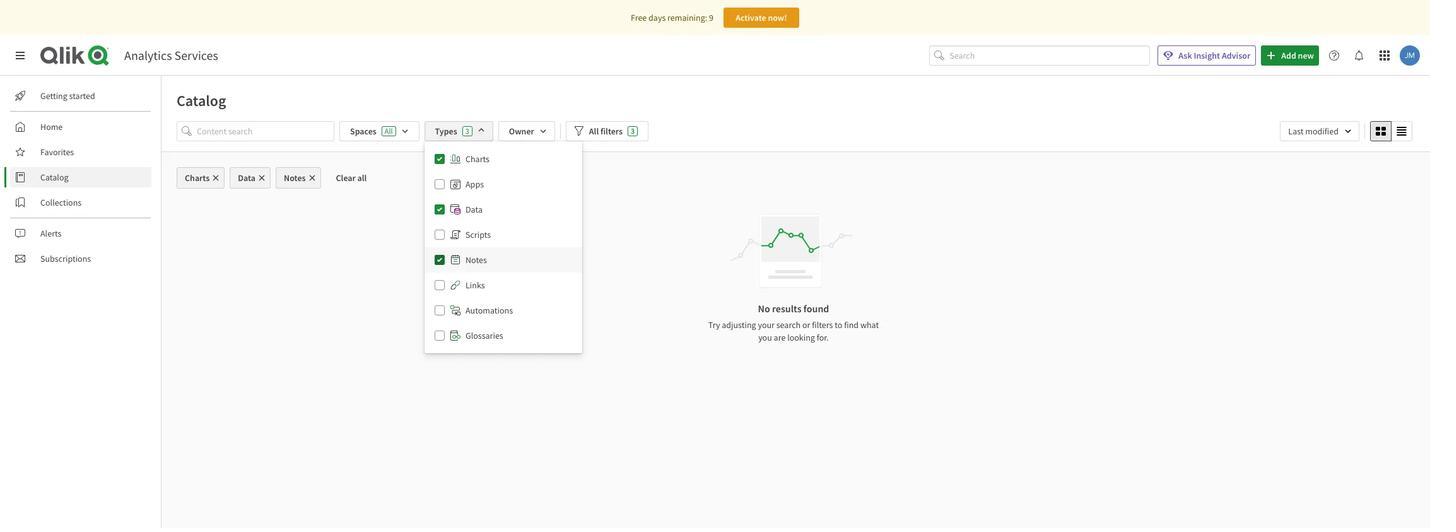 Task type: locate. For each thing, give the bounding box(es) containing it.
ask insight advisor
[[1179, 50, 1251, 61]]

all filters
[[589, 126, 623, 137]]

ask insight advisor button
[[1158, 45, 1256, 66]]

0 horizontal spatial charts
[[185, 172, 210, 184]]

0 vertical spatial notes
[[284, 172, 306, 184]]

add
[[1282, 50, 1296, 61]]

filters
[[601, 126, 623, 137], [812, 319, 833, 331]]

your
[[758, 319, 775, 331]]

1 vertical spatial notes
[[466, 254, 487, 266]]

getting started link
[[10, 86, 151, 106]]

notes inside button
[[284, 172, 306, 184]]

collections link
[[10, 192, 151, 213]]

1 vertical spatial data
[[466, 204, 483, 215]]

clear
[[336, 172, 356, 184]]

all for all filters
[[589, 126, 599, 137]]

1 vertical spatial filters
[[812, 319, 833, 331]]

1 horizontal spatial all
[[589, 126, 599, 137]]

charts up apps
[[466, 153, 490, 165]]

catalog down services
[[177, 91, 226, 110]]

data
[[238, 172, 256, 184], [466, 204, 483, 215]]

1 horizontal spatial catalog
[[177, 91, 226, 110]]

activate now!
[[736, 12, 787, 23]]

3
[[465, 126, 469, 136], [631, 126, 635, 136]]

catalog down the favorites
[[40, 172, 68, 183]]

insight
[[1194, 50, 1220, 61]]

charts left "data" button
[[185, 172, 210, 184]]

switch view group
[[1370, 121, 1413, 141]]

all
[[357, 172, 367, 184]]

1 horizontal spatial filters
[[812, 319, 833, 331]]

notes right "data" button
[[284, 172, 306, 184]]

glossaries
[[466, 330, 503, 341]]

find
[[844, 319, 859, 331]]

0 horizontal spatial filters
[[601, 126, 623, 137]]

0 horizontal spatial data
[[238, 172, 256, 184]]

all
[[589, 126, 599, 137], [385, 126, 393, 136]]

alerts
[[40, 228, 61, 239]]

0 vertical spatial charts
[[466, 153, 490, 165]]

days
[[649, 12, 666, 23]]

subscriptions
[[40, 253, 91, 264]]

home
[[40, 121, 63, 132]]

clear all button
[[326, 167, 377, 189]]

charts
[[466, 153, 490, 165], [185, 172, 210, 184]]

1 vertical spatial charts
[[185, 172, 210, 184]]

modified
[[1306, 126, 1339, 137]]

catalog
[[177, 91, 226, 110], [40, 172, 68, 183]]

owner
[[509, 126, 534, 137]]

filters inside no results found try adjusting your search or filters to find what you are looking for.
[[812, 319, 833, 331]]

navigation pane element
[[0, 81, 161, 274]]

0 vertical spatial catalog
[[177, 91, 226, 110]]

filters region
[[162, 119, 1430, 353]]

owner button
[[498, 121, 555, 141]]

spaces
[[350, 126, 377, 137]]

1 horizontal spatial data
[[466, 204, 483, 215]]

clear all
[[336, 172, 367, 184]]

notes
[[284, 172, 306, 184], [466, 254, 487, 266]]

1 horizontal spatial 3
[[631, 126, 635, 136]]

Search text field
[[950, 45, 1150, 66]]

0 vertical spatial data
[[238, 172, 256, 184]]

you
[[758, 332, 772, 343]]

data right the charts "button"
[[238, 172, 256, 184]]

1 horizontal spatial notes
[[466, 254, 487, 266]]

home link
[[10, 117, 151, 137]]

1 horizontal spatial charts
[[466, 153, 490, 165]]

0 horizontal spatial 3
[[465, 126, 469, 136]]

or
[[802, 319, 810, 331]]

types
[[435, 126, 457, 137]]

notes up links
[[466, 254, 487, 266]]

data button
[[230, 167, 271, 189]]

analytics services element
[[124, 47, 218, 63]]

3 right all filters
[[631, 126, 635, 136]]

0 horizontal spatial notes
[[284, 172, 306, 184]]

1 vertical spatial catalog
[[40, 172, 68, 183]]

3 right types on the left
[[465, 126, 469, 136]]

0 vertical spatial filters
[[601, 126, 623, 137]]

no results found try adjusting your search or filters to find what you are looking for.
[[708, 302, 879, 343]]

0 horizontal spatial catalog
[[40, 172, 68, 183]]

favorites
[[40, 146, 74, 158]]

add new
[[1282, 50, 1314, 61]]

data down apps
[[466, 204, 483, 215]]

0 horizontal spatial all
[[385, 126, 393, 136]]

alerts link
[[10, 223, 151, 244]]

what
[[861, 319, 879, 331]]

remaining:
[[668, 12, 707, 23]]



Task type: vqa. For each thing, say whether or not it's contained in the screenshot.
CHARTS button
yes



Task type: describe. For each thing, give the bounding box(es) containing it.
close sidebar menu image
[[15, 50, 25, 61]]

results
[[772, 302, 802, 315]]

no
[[758, 302, 770, 315]]

ask
[[1179, 50, 1192, 61]]

1 3 from the left
[[465, 126, 469, 136]]

are
[[774, 332, 786, 343]]

found
[[804, 302, 829, 315]]

charts inside "button"
[[185, 172, 210, 184]]

analytics
[[124, 47, 172, 63]]

subscriptions link
[[10, 249, 151, 269]]

activate
[[736, 12, 766, 23]]

catalog inside navigation pane element
[[40, 172, 68, 183]]

jeremy miller image
[[1400, 45, 1420, 66]]

data inside filters region
[[466, 204, 483, 215]]

9
[[709, 12, 714, 23]]

notes button
[[276, 167, 321, 189]]

Last modified field
[[1280, 121, 1360, 141]]

to
[[835, 319, 843, 331]]

data inside button
[[238, 172, 256, 184]]

automations
[[466, 305, 513, 316]]

last modified
[[1289, 126, 1339, 137]]

for.
[[817, 332, 829, 343]]

new
[[1298, 50, 1314, 61]]

2 3 from the left
[[631, 126, 635, 136]]

collections
[[40, 197, 82, 208]]

free
[[631, 12, 647, 23]]

links
[[466, 279, 485, 291]]

adjusting
[[722, 319, 756, 331]]

Content search text field
[[197, 121, 334, 141]]

services
[[174, 47, 218, 63]]

started
[[69, 90, 95, 102]]

favorites link
[[10, 142, 151, 162]]

searchbar element
[[930, 45, 1150, 66]]

analytics services
[[124, 47, 218, 63]]

add new button
[[1261, 45, 1319, 66]]

try
[[708, 319, 720, 331]]

last
[[1289, 126, 1304, 137]]

catalog link
[[10, 167, 151, 187]]

all for all
[[385, 126, 393, 136]]

charts inside filters region
[[466, 153, 490, 165]]

filters inside region
[[601, 126, 623, 137]]

activate now! link
[[724, 8, 799, 28]]

looking
[[787, 332, 815, 343]]

now!
[[768, 12, 787, 23]]

search
[[776, 319, 801, 331]]

apps
[[466, 179, 484, 190]]

scripts
[[466, 229, 491, 240]]

free days remaining: 9
[[631, 12, 714, 23]]

getting
[[40, 90, 67, 102]]

notes inside filters region
[[466, 254, 487, 266]]

getting started
[[40, 90, 95, 102]]

charts button
[[177, 167, 225, 189]]

advisor
[[1222, 50, 1251, 61]]



